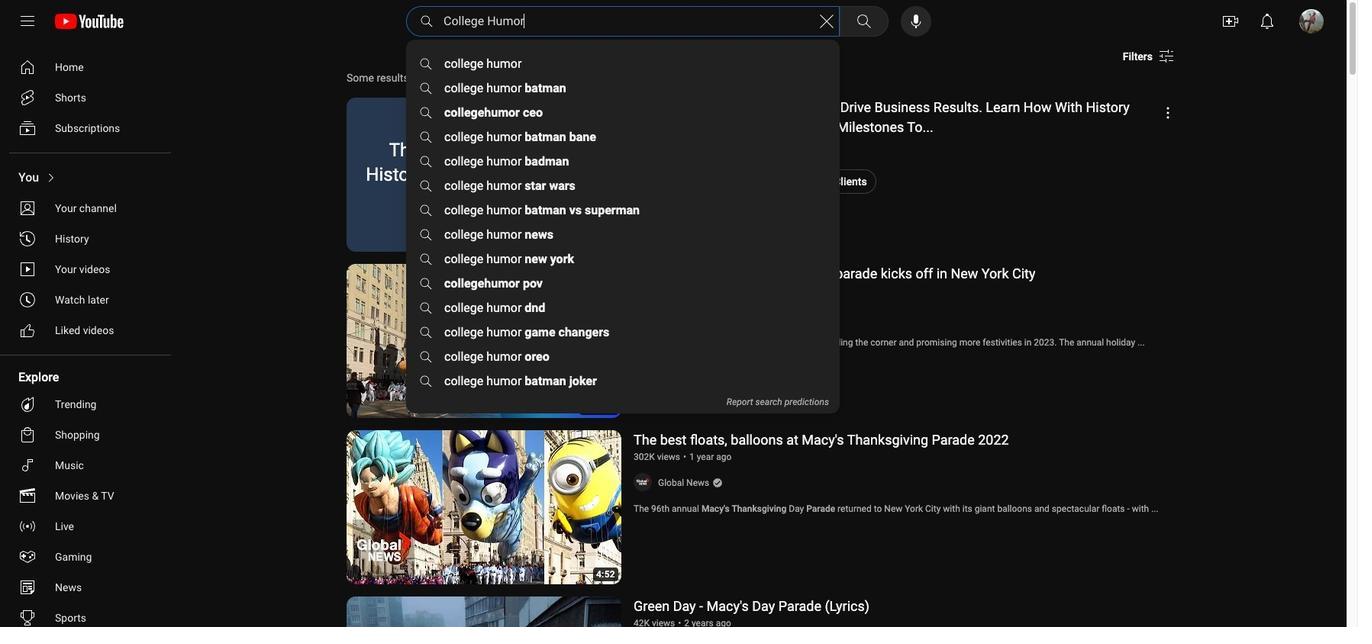 Task type: describe. For each thing, give the bounding box(es) containing it.
watch: macy's thanksgiving day parade kicks off in new york city by usa today 1,302,742 views streamed 2 months ago 1 hour, 49 minutes element
[[634, 266, 1036, 282]]

8 option from the top
[[9, 285, 165, 315]]

1 hour, 49 minutes, 29 seconds element
[[583, 404, 616, 413]]

4 minutes, 52 seconds element
[[596, 571, 616, 580]]

green day - macy's day parade (lyrics) by nameless 42,310 views 2 years ago 3 minutes, 32 seconds element
[[634, 599, 870, 615]]

4 option from the top
[[9, 163, 165, 193]]

5 option from the top
[[9, 193, 165, 224]]



Task type: vqa. For each thing, say whether or not it's contained in the screenshot.
You in the the You can change your setting at any time to get the latest videos tailored to you.
no



Task type: locate. For each thing, give the bounding box(es) containing it.
11 option from the top
[[9, 420, 165, 451]]

None text field
[[1123, 50, 1153, 63]]

3 option from the top
[[9, 113, 165, 144]]

None search field
[[403, 6, 892, 37]]

2 option from the top
[[9, 82, 165, 113]]

15 option from the top
[[9, 542, 165, 573]]

13 option from the top
[[9, 481, 165, 512]]

go to channel image
[[634, 474, 652, 492]]

7 option from the top
[[9, 254, 165, 285]]

list box
[[406, 52, 840, 415]]

10 option from the top
[[9, 390, 165, 420]]

6 option from the top
[[9, 224, 165, 254]]

avatar image image
[[1300, 9, 1324, 34]]

9 option from the top
[[9, 315, 165, 346]]

Search text field
[[444, 11, 818, 31]]

14 option from the top
[[9, 512, 165, 542]]

option
[[9, 52, 165, 82], [9, 82, 165, 113], [9, 113, 165, 144], [9, 163, 165, 193], [9, 193, 165, 224], [9, 224, 165, 254], [9, 254, 165, 285], [9, 285, 165, 315], [9, 315, 165, 346], [9, 390, 165, 420], [9, 420, 165, 451], [9, 451, 165, 481], [9, 481, 165, 512], [9, 512, 165, 542], [9, 542, 165, 573], [9, 573, 165, 603], [9, 603, 165, 628]]

12 option from the top
[[9, 451, 165, 481]]

1 option from the top
[[9, 52, 165, 82]]

the best floats, balloons at macy's thanksgiving parade 2022 by global news 302,742 views 1 year ago 4 minutes, 52 seconds element
[[634, 432, 1009, 449]]

16 option from the top
[[9, 573, 165, 603]]

17 option from the top
[[9, 603, 165, 628]]



